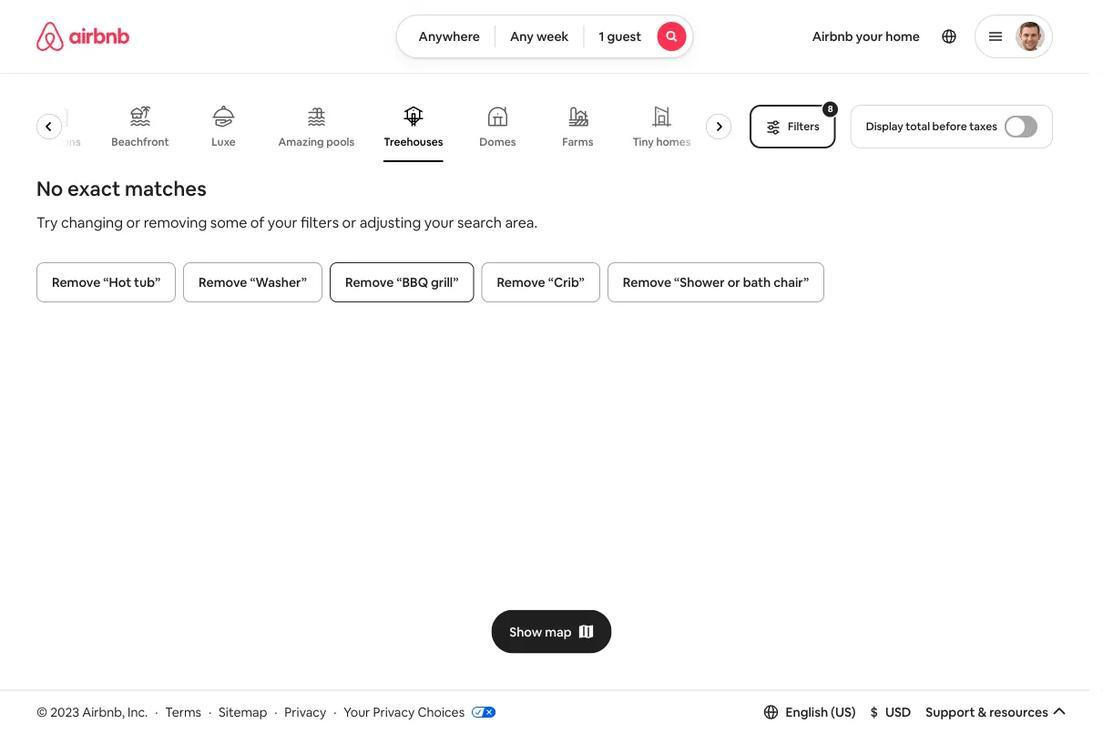 Task type: locate. For each thing, give the bounding box(es) containing it.
1 guest
[[599, 28, 642, 45]]

©
[[36, 704, 48, 721]]

remove for remove "crib"
[[497, 274, 546, 291]]

tiny
[[633, 135, 655, 149]]

privacy right your
[[373, 704, 415, 721]]

your
[[344, 704, 370, 721]]

your right of
[[268, 213, 298, 231]]

remove left "hot
[[52, 274, 101, 291]]

remove for remove "hot tub"
[[52, 274, 101, 291]]

remove "crib"
[[497, 274, 585, 291]]

privacy
[[285, 704, 327, 721], [373, 704, 415, 721]]

anywhere
[[419, 28, 480, 45]]

week
[[537, 28, 569, 45]]

amazing
[[279, 135, 325, 149]]

or for try
[[126, 213, 140, 231]]

terms link
[[165, 704, 201, 721]]

· left privacy 'link'
[[275, 704, 278, 721]]

anywhere button
[[396, 15, 496, 58]]

remove inside "link"
[[345, 274, 394, 291]]

your left the 'search'
[[424, 213, 454, 231]]

remove left "crib"
[[497, 274, 546, 291]]

"bbq
[[397, 274, 428, 291]]

matches
[[125, 175, 207, 201]]

remove
[[52, 274, 101, 291], [199, 274, 247, 291], [345, 274, 394, 291], [497, 274, 546, 291], [623, 274, 672, 291]]

airbnb your home
[[813, 28, 920, 45]]

search
[[458, 213, 502, 231]]

terms
[[165, 704, 201, 721]]

&
[[978, 704, 987, 721]]

display
[[866, 119, 904, 134]]

0 horizontal spatial or
[[126, 213, 140, 231]]

profile element
[[716, 0, 1054, 73]]

· left your
[[334, 704, 337, 721]]

your left the home
[[856, 28, 883, 45]]

remove for remove "bbq grill"
[[345, 274, 394, 291]]

2 remove from the left
[[199, 274, 247, 291]]

2023
[[50, 704, 79, 721]]

airbnb,
[[82, 704, 125, 721]]

none search field containing anywhere
[[396, 15, 694, 58]]

privacy left your
[[285, 704, 327, 721]]

or right 'filters'
[[342, 213, 356, 231]]

remove left "washer"
[[199, 274, 247, 291]]

choices
[[418, 704, 465, 721]]

2 · from the left
[[209, 704, 212, 721]]

$
[[871, 704, 878, 721]]

2 horizontal spatial your
[[856, 28, 883, 45]]

removing
[[144, 213, 207, 231]]

total
[[906, 119, 931, 134]]

or
[[126, 213, 140, 231], [342, 213, 356, 231], [728, 274, 741, 291]]

or down no exact matches
[[126, 213, 140, 231]]

4 remove from the left
[[497, 274, 546, 291]]

remove "crib" link
[[482, 262, 600, 303]]

terms · sitemap · privacy
[[165, 704, 327, 721]]

area.
[[505, 213, 538, 231]]

5 remove from the left
[[623, 274, 672, 291]]

1 horizontal spatial privacy
[[373, 704, 415, 721]]

2 horizontal spatial or
[[728, 274, 741, 291]]

remove "bbq grill" link
[[330, 262, 474, 303]]

remove for remove "shower or bath chair"
[[623, 274, 672, 291]]

treehouses
[[384, 135, 444, 149]]

display total before taxes button
[[851, 105, 1054, 149]]

your privacy choices
[[344, 704, 465, 721]]

map
[[545, 624, 572, 640]]

4 · from the left
[[334, 704, 337, 721]]

inc.
[[128, 704, 148, 721]]

guest
[[607, 28, 642, 45]]

try changing or removing some of your filters or adjusting your search area.
[[36, 213, 538, 231]]

filters
[[301, 213, 339, 231]]

"washer"
[[250, 274, 307, 291]]

· right the inc.
[[155, 704, 158, 721]]

filters
[[788, 119, 820, 134]]

remove "hot tub" link
[[36, 262, 176, 303]]

remove left "shower
[[623, 274, 672, 291]]

tiny homes
[[633, 135, 692, 149]]

0 horizontal spatial privacy
[[285, 704, 327, 721]]

homes
[[657, 135, 692, 149]]

remove left "bbq
[[345, 274, 394, 291]]

1
[[599, 28, 605, 45]]

remove "shower or bath chair" link
[[608, 262, 825, 303]]

or left bath
[[728, 274, 741, 291]]

show map
[[510, 624, 572, 640]]

your
[[856, 28, 883, 45], [268, 213, 298, 231], [424, 213, 454, 231]]

$ usd
[[871, 704, 912, 721]]

None search field
[[396, 15, 694, 58]]

© 2023 airbnb, inc. ·
[[36, 704, 158, 721]]

beachfront
[[112, 135, 170, 149]]

luxe
[[212, 135, 236, 149]]

2 privacy from the left
[[373, 704, 415, 721]]

·
[[155, 704, 158, 721], [209, 704, 212, 721], [275, 704, 278, 721], [334, 704, 337, 721]]

1 remove from the left
[[52, 274, 101, 291]]

support & resources button
[[926, 704, 1067, 721]]

· right terms link
[[209, 704, 212, 721]]

3 remove from the left
[[345, 274, 394, 291]]

1 guest button
[[584, 15, 694, 58]]

"hot
[[103, 274, 131, 291]]

group
[[32, 91, 739, 162]]

any week
[[510, 28, 569, 45]]

any
[[510, 28, 534, 45]]



Task type: describe. For each thing, give the bounding box(es) containing it.
bath
[[743, 274, 771, 291]]

airbnb your home link
[[802, 17, 931, 56]]

privacy link
[[285, 704, 327, 721]]

1 horizontal spatial your
[[424, 213, 454, 231]]

"shower
[[674, 274, 725, 291]]

changing
[[61, 213, 123, 231]]

exact
[[67, 175, 121, 201]]

adjusting
[[360, 213, 421, 231]]

3 · from the left
[[275, 704, 278, 721]]

1 horizontal spatial or
[[342, 213, 356, 231]]

farms
[[563, 135, 594, 149]]

remove "washer" link
[[183, 262, 323, 303]]

filters button
[[750, 105, 836, 149]]

remove "bbq grill"
[[345, 274, 459, 291]]

privacy inside your privacy choices link
[[373, 704, 415, 721]]

remove for remove "washer"
[[199, 274, 247, 291]]

remove "hot tub"
[[52, 274, 160, 291]]

your privacy choices link
[[344, 704, 496, 722]]

show
[[510, 624, 543, 640]]

support
[[926, 704, 976, 721]]

of
[[250, 213, 265, 231]]

(us)
[[831, 704, 856, 721]]

english (us) button
[[764, 704, 856, 721]]

airbnb
[[813, 28, 854, 45]]

sitemap
[[219, 704, 267, 721]]

any week button
[[495, 15, 585, 58]]

or for remove
[[728, 274, 741, 291]]

remove "washer"
[[199, 274, 307, 291]]

support & resources
[[926, 704, 1049, 721]]

1 privacy from the left
[[285, 704, 327, 721]]

sitemap link
[[219, 704, 267, 721]]

taxes
[[970, 119, 998, 134]]

domes
[[480, 135, 517, 149]]

1 · from the left
[[155, 704, 158, 721]]

remove "shower or bath chair"
[[623, 274, 809, 291]]

some
[[210, 213, 247, 231]]

group containing mansions
[[32, 91, 739, 162]]

your inside profile element
[[856, 28, 883, 45]]

amazing pools
[[279, 135, 355, 149]]

chair"
[[774, 274, 809, 291]]

try
[[36, 213, 58, 231]]

"crib"
[[548, 274, 585, 291]]

no
[[36, 175, 63, 201]]

show map button
[[491, 610, 612, 654]]

mansions
[[33, 135, 81, 149]]

0 horizontal spatial your
[[268, 213, 298, 231]]

usd
[[886, 704, 912, 721]]

pools
[[327, 135, 355, 149]]

english (us)
[[786, 704, 856, 721]]

resources
[[990, 704, 1049, 721]]

no exact matches
[[36, 175, 207, 201]]

display total before taxes
[[866, 119, 998, 134]]

tub"
[[134, 274, 160, 291]]

english
[[786, 704, 829, 721]]

grill"
[[431, 274, 459, 291]]

home
[[886, 28, 920, 45]]

before
[[933, 119, 967, 134]]



Task type: vqa. For each thing, say whether or not it's contained in the screenshot.
Choose
no



